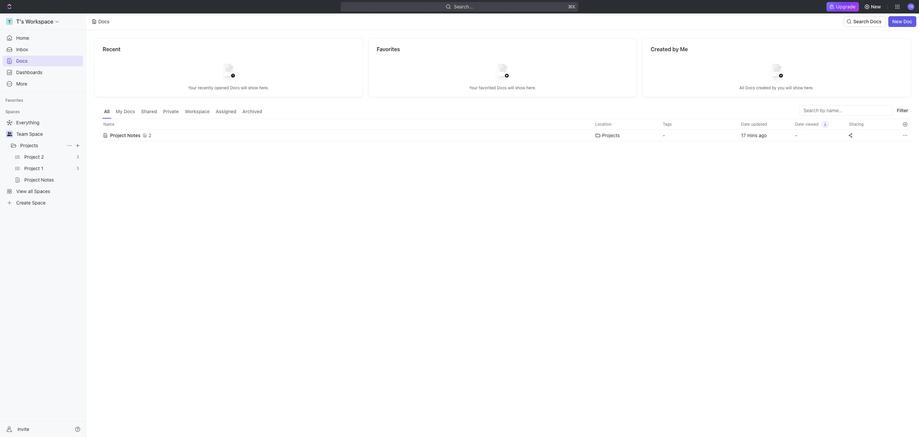 Task type: vqa. For each thing, say whether or not it's contained in the screenshot.
the Workload
no



Task type: describe. For each thing, give the bounding box(es) containing it.
docs right opened
[[230, 85, 240, 90]]

your for favorites
[[469, 85, 478, 90]]

all for all docs created by you will show here.
[[740, 85, 744, 90]]

2 here. from the left
[[526, 85, 536, 90]]

project for project 1 "link"
[[24, 166, 40, 172]]

viewed
[[805, 122, 819, 127]]

home link
[[3, 33, 83, 44]]

name
[[103, 122, 114, 127]]

your recently opened docs will show here.
[[188, 85, 269, 90]]

1
[[41, 166, 43, 172]]

space for create space
[[32, 200, 46, 206]]

shared
[[141, 109, 157, 114]]

private button
[[161, 105, 180, 119]]

everything link
[[3, 118, 82, 128]]

date viewed
[[795, 122, 819, 127]]

docs up recent
[[98, 19, 109, 24]]

view all spaces link
[[3, 186, 82, 197]]

t's workspace
[[16, 19, 53, 25]]

view all spaces
[[16, 189, 50, 195]]

my docs
[[116, 109, 135, 114]]

1 here. from the left
[[259, 85, 269, 90]]

1 horizontal spatial by
[[772, 85, 777, 90]]

project notes link
[[24, 175, 82, 186]]

3 for 1
[[76, 166, 79, 171]]

search
[[853, 19, 869, 24]]

new doc button
[[888, 16, 917, 27]]

project for project 2 link
[[24, 154, 40, 160]]

assigned
[[216, 109, 236, 114]]

no favorited docs image
[[489, 58, 516, 85]]

0 horizontal spatial by
[[673, 46, 679, 52]]

project 2 link
[[24, 152, 74, 163]]

docs right favorited
[[497, 85, 507, 90]]

location
[[595, 122, 612, 127]]

17
[[741, 133, 746, 138]]

date for date viewed
[[795, 122, 804, 127]]

team space link
[[16, 129, 82, 140]]

shared button
[[140, 105, 159, 119]]

table containing project notes
[[94, 119, 911, 143]]

date updated
[[741, 122, 767, 127]]

t
[[8, 19, 11, 24]]

opened
[[214, 85, 229, 90]]

filter
[[897, 108, 908, 113]]

new button
[[862, 1, 885, 12]]

all for all
[[104, 109, 110, 114]]

row containing project notes
[[94, 129, 911, 143]]

home
[[16, 35, 29, 41]]

0 vertical spatial favorites
[[377, 46, 400, 52]]

invite
[[18, 427, 29, 433]]

all
[[28, 189, 33, 195]]

project for the project notes link
[[24, 177, 40, 183]]

create
[[16, 200, 31, 206]]

favorites button
[[3, 97, 26, 105]]

project notes inside row
[[110, 133, 140, 138]]

tb
[[909, 4, 913, 9]]

doc
[[904, 19, 912, 24]]

workspace button
[[183, 105, 211, 119]]

no recent docs image
[[215, 58, 242, 85]]

more button
[[3, 79, 83, 89]]

dashboards
[[16, 70, 42, 75]]

project 1
[[24, 166, 43, 172]]

project 1 link
[[24, 163, 74, 174]]

more
[[16, 81, 27, 87]]

inbox link
[[3, 44, 83, 55]]

2 show from the left
[[515, 85, 525, 90]]

search docs
[[853, 19, 882, 24]]

17 mins ago
[[741, 133, 767, 138]]

all docs created by you will show here.
[[740, 85, 814, 90]]

archived button
[[241, 105, 264, 119]]

new doc
[[892, 19, 912, 24]]

date viewed button
[[791, 119, 829, 130]]

recent
[[103, 46, 121, 52]]

mins
[[747, 133, 758, 138]]

my docs button
[[114, 105, 137, 119]]

everything
[[16, 120, 39, 126]]

t's workspace, , element
[[6, 18, 13, 25]]



Task type: locate. For each thing, give the bounding box(es) containing it.
new
[[871, 4, 881, 9], [892, 19, 902, 24]]

will right favorited
[[508, 85, 514, 90]]

notes down 'my docs' button
[[127, 133, 140, 138]]

0 horizontal spatial here.
[[259, 85, 269, 90]]

all left 'created'
[[740, 85, 744, 90]]

1 horizontal spatial here.
[[526, 85, 536, 90]]

private
[[163, 109, 179, 114]]

0 horizontal spatial spaces
[[5, 109, 20, 114]]

project notes down 1
[[24, 177, 54, 183]]

user group image
[[7, 132, 12, 136]]

0 horizontal spatial -
[[663, 133, 665, 138]]

1 horizontal spatial -
[[795, 133, 797, 138]]

1 vertical spatial workspace
[[185, 109, 210, 114]]

notes
[[127, 133, 140, 138], [41, 177, 54, 183]]

will right you at the top right of the page
[[786, 85, 792, 90]]

all
[[740, 85, 744, 90], [104, 109, 110, 114]]

project inside row
[[110, 133, 126, 138]]

favorites
[[377, 46, 400, 52], [5, 98, 23, 103]]

3 right project 2 link
[[76, 155, 79, 160]]

created by me
[[651, 46, 688, 52]]

0 vertical spatial spaces
[[5, 109, 20, 114]]

1 show from the left
[[248, 85, 258, 90]]

inbox
[[16, 47, 28, 52]]

workspace inside sidebar navigation
[[25, 19, 53, 25]]

space for team space
[[29, 131, 43, 137]]

2 will from the left
[[508, 85, 514, 90]]

0 horizontal spatial favorites
[[5, 98, 23, 103]]

1 will from the left
[[241, 85, 247, 90]]

1 horizontal spatial notes
[[127, 133, 140, 138]]

workspace up home link
[[25, 19, 53, 25]]

- down the tags
[[663, 133, 665, 138]]

projects link
[[20, 140, 64, 151]]

docs inside 'my docs' button
[[124, 109, 135, 114]]

docs
[[98, 19, 109, 24], [870, 19, 882, 24], [16, 58, 28, 64], [230, 85, 240, 90], [497, 85, 507, 90], [745, 85, 755, 90], [124, 109, 135, 114]]

1 horizontal spatial workspace
[[185, 109, 210, 114]]

space down view all spaces link
[[32, 200, 46, 206]]

tree containing everything
[[3, 118, 83, 209]]

here. right no favorited docs image
[[526, 85, 536, 90]]

tags
[[663, 122, 672, 127]]

1 horizontal spatial favorites
[[377, 46, 400, 52]]

you
[[778, 85, 785, 90]]

date inside date updated button
[[741, 122, 750, 127]]

0 horizontal spatial projects
[[20, 143, 38, 149]]

0 vertical spatial project notes
[[110, 133, 140, 138]]

me
[[680, 46, 688, 52]]

create space link
[[3, 198, 82, 209]]

0 horizontal spatial show
[[248, 85, 258, 90]]

projects down team space
[[20, 143, 38, 149]]

no created by me docs image
[[763, 58, 790, 85]]

tab list
[[102, 105, 264, 119]]

docs inside sidebar navigation
[[16, 58, 28, 64]]

1 3 from the top
[[76, 155, 79, 160]]

create space
[[16, 200, 46, 206]]

0 horizontal spatial notes
[[41, 177, 54, 183]]

0 horizontal spatial date
[[741, 122, 750, 127]]

Search by name... text field
[[804, 106, 889, 116]]

2 row from the top
[[94, 129, 911, 143]]

1 horizontal spatial 2
[[149, 133, 151, 138]]

1 horizontal spatial projects
[[602, 133, 620, 138]]

your for recent
[[188, 85, 197, 90]]

2 down projects link
[[41, 154, 44, 160]]

row containing name
[[94, 119, 911, 130]]

your favorited docs will show here.
[[469, 85, 536, 90]]

date up 17
[[741, 122, 750, 127]]

date for date updated
[[741, 122, 750, 127]]

2 3 from the top
[[76, 166, 79, 171]]

assigned button
[[214, 105, 238, 119]]

your
[[188, 85, 197, 90], [469, 85, 478, 90]]

1 vertical spatial notes
[[41, 177, 54, 183]]

0 horizontal spatial all
[[104, 109, 110, 114]]

project up project 1
[[24, 154, 40, 160]]

-
[[663, 133, 665, 138], [795, 133, 797, 138]]

ago
[[759, 133, 767, 138]]

0 vertical spatial workspace
[[25, 19, 53, 25]]

all inside all button
[[104, 109, 110, 114]]

2 inside sidebar navigation
[[41, 154, 44, 160]]

new for new doc
[[892, 19, 902, 24]]

tb button
[[906, 1, 917, 12]]

sharing
[[849, 122, 864, 127]]

project notes inside tree
[[24, 177, 54, 183]]

my
[[116, 109, 123, 114]]

show
[[248, 85, 258, 90], [515, 85, 525, 90], [793, 85, 803, 90]]

here.
[[259, 85, 269, 90], [526, 85, 536, 90], [804, 85, 814, 90]]

team space
[[16, 131, 43, 137]]

new left doc
[[892, 19, 902, 24]]

sidebar navigation
[[0, 14, 87, 438]]

project notes
[[110, 133, 140, 138], [24, 177, 54, 183]]

- down date viewed
[[795, 133, 797, 138]]

updated
[[751, 122, 767, 127]]

upgrade link
[[827, 2, 859, 11]]

notes inside sidebar navigation
[[41, 177, 54, 183]]

0 horizontal spatial project notes
[[24, 177, 54, 183]]

your left recently
[[188, 85, 197, 90]]

1 - from the left
[[663, 133, 665, 138]]

row
[[94, 119, 911, 130], [94, 129, 911, 143]]

2 down shared button
[[149, 133, 151, 138]]

2 date from the left
[[795, 122, 804, 127]]

by
[[673, 46, 679, 52], [772, 85, 777, 90]]

0 vertical spatial 3
[[76, 155, 79, 160]]

created
[[651, 46, 671, 52]]

recently
[[198, 85, 213, 90]]

notes down project 1 "link"
[[41, 177, 54, 183]]

here. up 'archived'
[[259, 85, 269, 90]]

your left favorited
[[469, 85, 478, 90]]

docs down inbox
[[16, 58, 28, 64]]

1 your from the left
[[188, 85, 197, 90]]

notes inside table
[[127, 133, 140, 138]]

table
[[94, 119, 911, 143]]

1 horizontal spatial date
[[795, 122, 804, 127]]

workspace
[[25, 19, 53, 25], [185, 109, 210, 114]]

0 horizontal spatial will
[[241, 85, 247, 90]]

3
[[76, 155, 79, 160], [76, 166, 79, 171]]

1 horizontal spatial all
[[740, 85, 744, 90]]

1 horizontal spatial your
[[469, 85, 478, 90]]

by left me
[[673, 46, 679, 52]]

docs inside search docs button
[[870, 19, 882, 24]]

archived
[[242, 109, 262, 114]]

tab list containing all
[[102, 105, 264, 119]]

docs right my
[[124, 109, 135, 114]]

0 vertical spatial notes
[[127, 133, 140, 138]]

date
[[741, 122, 750, 127], [795, 122, 804, 127]]

docs right search
[[870, 19, 882, 24]]

0 vertical spatial projects
[[602, 133, 620, 138]]

favorited
[[479, 85, 496, 90]]

workspace down recently
[[185, 109, 210, 114]]

2
[[149, 133, 151, 138], [41, 154, 44, 160]]

space down the "everything" link
[[29, 131, 43, 137]]

project down "name"
[[110, 133, 126, 138]]

new up search docs on the top
[[871, 4, 881, 9]]

project left 1
[[24, 166, 40, 172]]

1 row from the top
[[94, 119, 911, 130]]

2 horizontal spatial will
[[786, 85, 792, 90]]

project up view all spaces
[[24, 177, 40, 183]]

view
[[16, 189, 27, 195]]

here. right you at the top right of the page
[[804, 85, 814, 90]]

show right you at the top right of the page
[[793, 85, 803, 90]]

0 horizontal spatial new
[[871, 4, 881, 9]]

date inside date viewed button
[[795, 122, 804, 127]]

tree inside sidebar navigation
[[3, 118, 83, 209]]

all button
[[102, 105, 111, 119]]

spaces up 'create space' link
[[34, 189, 50, 195]]

1 vertical spatial project notes
[[24, 177, 54, 183]]

1 vertical spatial space
[[32, 200, 46, 206]]

search docs button
[[844, 16, 886, 27]]

spaces
[[5, 109, 20, 114], [34, 189, 50, 195]]

3 show from the left
[[793, 85, 803, 90]]

2 horizontal spatial here.
[[804, 85, 814, 90]]

0 vertical spatial 2
[[149, 133, 151, 138]]

0 vertical spatial all
[[740, 85, 744, 90]]

project inside "link"
[[24, 166, 40, 172]]

0 vertical spatial by
[[673, 46, 679, 52]]

created
[[756, 85, 771, 90]]

0 horizontal spatial 2
[[41, 154, 44, 160]]

0 vertical spatial space
[[29, 131, 43, 137]]

0 horizontal spatial workspace
[[25, 19, 53, 25]]

2 - from the left
[[795, 133, 797, 138]]

by left you at the top right of the page
[[772, 85, 777, 90]]

search...
[[454, 4, 473, 9]]

1 vertical spatial new
[[892, 19, 902, 24]]

spaces down favorites button
[[5, 109, 20, 114]]

filter button
[[894, 105, 911, 116]]

will
[[241, 85, 247, 90], [508, 85, 514, 90], [786, 85, 792, 90]]

date left viewed
[[795, 122, 804, 127]]

team
[[16, 131, 28, 137]]

1 vertical spatial all
[[104, 109, 110, 114]]

1 horizontal spatial project notes
[[110, 133, 140, 138]]

1 vertical spatial 2
[[41, 154, 44, 160]]

show up 'archived'
[[248, 85, 258, 90]]

3 will from the left
[[786, 85, 792, 90]]

date updated button
[[737, 119, 771, 130]]

new for new
[[871, 4, 881, 9]]

1 horizontal spatial new
[[892, 19, 902, 24]]

0 vertical spatial new
[[871, 4, 881, 9]]

1 vertical spatial by
[[772, 85, 777, 90]]

1 vertical spatial favorites
[[5, 98, 23, 103]]

filter button
[[894, 105, 911, 116]]

favorites inside button
[[5, 98, 23, 103]]

0 horizontal spatial your
[[188, 85, 197, 90]]

3 for 2
[[76, 155, 79, 160]]

upgrade
[[836, 4, 856, 9]]

projects
[[602, 133, 620, 138], [20, 143, 38, 149]]

1 horizontal spatial will
[[508, 85, 514, 90]]

project 2
[[24, 154, 44, 160]]

workspace inside workspace button
[[185, 109, 210, 114]]

1 date from the left
[[741, 122, 750, 127]]

⌘k
[[568, 4, 576, 9]]

1 vertical spatial 3
[[76, 166, 79, 171]]

docs link
[[3, 56, 83, 67]]

show right favorited
[[515, 85, 525, 90]]

1 horizontal spatial show
[[515, 85, 525, 90]]

will right opened
[[241, 85, 247, 90]]

space
[[29, 131, 43, 137], [32, 200, 46, 206]]

t's
[[16, 19, 24, 25]]

1 vertical spatial spaces
[[34, 189, 50, 195]]

2 your from the left
[[469, 85, 478, 90]]

projects inside sidebar navigation
[[20, 143, 38, 149]]

1 vertical spatial projects
[[20, 143, 38, 149]]

tree
[[3, 118, 83, 209]]

dashboards link
[[3, 67, 83, 78]]

3 here. from the left
[[804, 85, 814, 90]]

1 horizontal spatial spaces
[[34, 189, 50, 195]]

project
[[110, 133, 126, 138], [24, 154, 40, 160], [24, 166, 40, 172], [24, 177, 40, 183]]

3 up the project notes link
[[76, 166, 79, 171]]

projects down location at the right top of page
[[602, 133, 620, 138]]

docs left 'created'
[[745, 85, 755, 90]]

2 horizontal spatial show
[[793, 85, 803, 90]]

all left my
[[104, 109, 110, 114]]

project notes down "name"
[[110, 133, 140, 138]]



